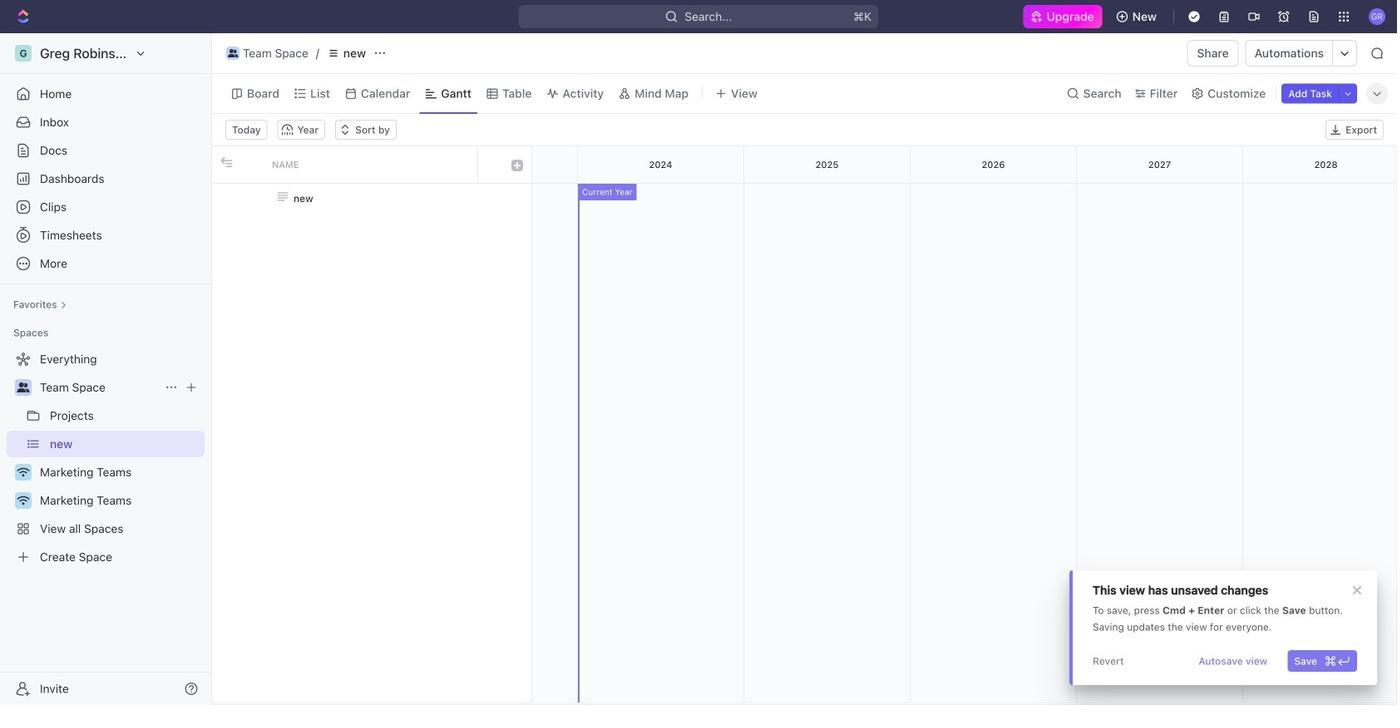 Task type: locate. For each thing, give the bounding box(es) containing it.
 image
[[511, 160, 523, 171]]

0 vertical spatial wifi image
[[17, 467, 30, 477]]

greg robinson's workspace, , element
[[15, 45, 32, 62]]

column header
[[212, 146, 237, 183], [503, 146, 531, 183]]

tree
[[7, 346, 205, 571]]

2027 element
[[1077, 146, 1243, 183]]

1 horizontal spatial user group image
[[228, 49, 238, 57]]

1 horizontal spatial column header
[[503, 146, 531, 183]]

 image
[[221, 156, 232, 168]]

1 wifi image from the top
[[17, 467, 30, 477]]

2024 element
[[578, 146, 744, 183]]

1 column header from the left
[[212, 146, 237, 183]]

0 horizontal spatial user group image
[[17, 383, 30, 393]]

1 vertical spatial user group image
[[17, 383, 30, 393]]

0 horizontal spatial column header
[[212, 146, 237, 183]]

wifi image
[[17, 467, 30, 477], [17, 496, 30, 506]]

tree grid
[[212, 146, 531, 703]]

1 vertical spatial wifi image
[[17, 496, 30, 506]]

user group image
[[228, 49, 238, 57], [17, 383, 30, 393]]

2023 element
[[412, 146, 578, 183]]

0 vertical spatial user group image
[[228, 49, 238, 57]]

 image inside column header
[[511, 160, 523, 171]]

row
[[212, 146, 531, 184]]

sidebar navigation
[[0, 33, 215, 705]]

new - 0.00% row
[[212, 184, 531, 213]]



Task type: vqa. For each thing, say whether or not it's contained in the screenshot.
Sidebar navigation
yes



Task type: describe. For each thing, give the bounding box(es) containing it.
tree inside sidebar "navigation"
[[7, 346, 205, 571]]

user group image inside tree
[[17, 383, 30, 393]]

2 wifi image from the top
[[17, 496, 30, 506]]

2025 element
[[744, 146, 911, 183]]

new cell
[[262, 184, 478, 213]]

2028 element
[[1243, 146, 1397, 183]]

2026 element
[[911, 146, 1077, 183]]

2 column header from the left
[[503, 146, 531, 183]]

name column header
[[262, 146, 478, 183]]



